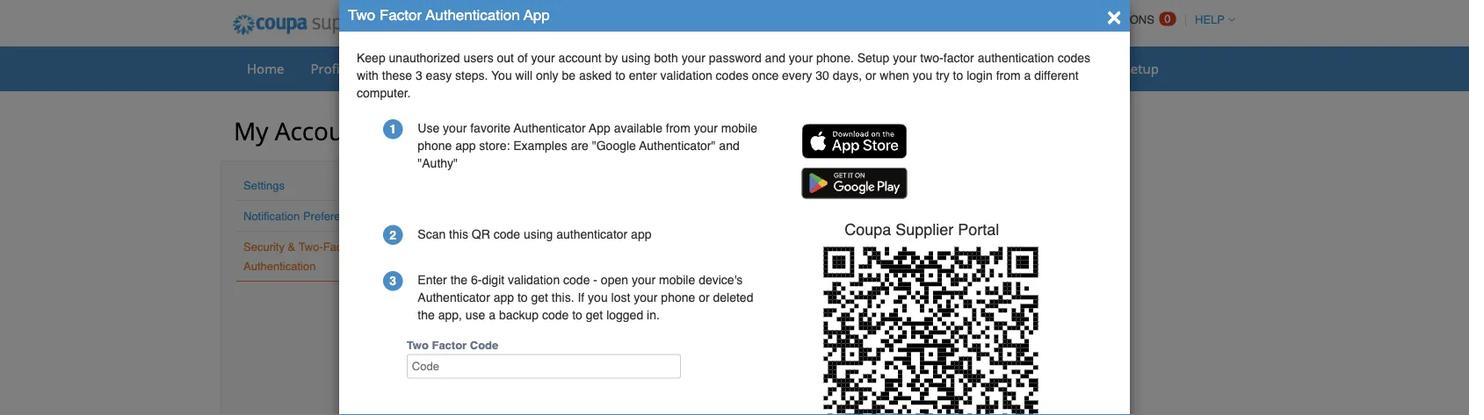 Task type: vqa. For each thing, say whether or not it's contained in the screenshot.
Edit
no



Task type: describe. For each thing, give the bounding box(es) containing it.
2 vertical spatial code
[[542, 308, 569, 322]]

use
[[418, 121, 440, 135]]

service/time sheets link
[[435, 55, 581, 82]]

performance
[[860, 59, 940, 77]]

this
[[449, 227, 468, 241]]

of
[[517, 51, 528, 65]]

asked
[[579, 69, 612, 83]]

store
[[510, 352, 537, 366]]

using
[[510, 335, 541, 349]]

use
[[466, 308, 485, 322]]

your right open at bottom left
[[632, 273, 656, 287]]

app inside use your favorite authenticator app available from your mobile phone app store: examples are "google authenticator" and "authy"
[[589, 121, 610, 135]]

apple app store two factor authentication app image
[[802, 124, 907, 159]]

two factor authentication app
[[348, 6, 550, 23]]

to down by
[[615, 69, 625, 83]]

"authy"
[[418, 156, 458, 170]]

lost
[[611, 291, 630, 305]]

× button
[[1107, 1, 1121, 29]]

authenticator inside use your favorite authenticator app available from your mobile phone app store: examples are "google authenticator" and "authy"
[[514, 121, 586, 135]]

1 horizontal spatial get
[[586, 308, 603, 322]]

security & two-factor authentication link
[[243, 240, 356, 273]]

sheets
[[528, 59, 569, 77]]

you inside enter the 6-digit validation code - open your mobile device's authenticator app to get this. if you lost your phone or deleted the app, use a backup code to get logged in.
[[588, 291, 608, 305]]

phone inside use your favorite authenticator app available from your mobile phone app store: examples are "google authenticator" and "authy"
[[418, 139, 452, 153]]

business
[[802, 59, 856, 77]]

validation inside enter the 6-digit validation code - open your mobile device's authenticator app to get this. if you lost your phone or deleted the app, use a backup code to get logged in.
[[508, 273, 560, 287]]

disabled
[[564, 281, 608, 297]]

app inside enter the 6-digit validation code - open your mobile device's authenticator app to get this. if you lost your phone or deleted the app, use a backup code to get logged in.
[[494, 291, 514, 305]]

0 horizontal spatial using
[[524, 227, 553, 241]]

orders
[[377, 59, 420, 77]]

a inside keep unauthorized users out of your account by using both your password and your phone. setup your two-factor authentication codes with these 3 easy steps. you will only be asked to enter validation codes once every 30 days, or when you try to login from a different computer.
[[1024, 69, 1031, 83]]

1 vertical spatial 3
[[390, 274, 396, 288]]

account
[[558, 51, 602, 65]]

unauthorized
[[389, 51, 460, 65]]

authentication
[[978, 51, 1054, 65]]

app up of
[[524, 6, 550, 23]]

code
[[470, 339, 498, 352]]

two for two factor authentication app
[[348, 6, 375, 23]]

authenticator
[[556, 227, 628, 241]]

0 vertical spatial get
[[531, 291, 548, 305]]

business performance link
[[791, 55, 951, 82]]

asn link
[[584, 55, 632, 82]]

Enable for Both Account Access (Login) and Payment Changes radio
[[405, 235, 416, 258]]

authenticator inside using an authenticator app available from your mobile phone app store
[[561, 335, 633, 349]]

add-ons
[[1046, 59, 1097, 77]]

available inside using an authenticator app available from your mobile phone app store
[[661, 335, 710, 349]]

& inside the security & two-factor authentication
[[288, 240, 295, 253]]

your inside using an authenticator app available from your mobile phone app store
[[741, 335, 765, 349]]

open
[[601, 273, 628, 287]]

both
[[475, 238, 499, 251]]

& inside my account security & two-factor authentication
[[437, 123, 449, 145]]

two- inside my account security & two-factor authentication
[[453, 123, 489, 145]]

by
[[605, 51, 618, 65]]

phone inside using an authenticator app available from your mobile phone app store
[[808, 335, 843, 349]]

invoices link
[[636, 55, 708, 82]]

1 horizontal spatial setup
[[1123, 59, 1159, 77]]

0 vertical spatial the
[[450, 273, 468, 287]]

authenticator up use
[[430, 276, 527, 298]]

enter
[[629, 69, 657, 83]]

two- inside the security & two-factor authentication
[[299, 240, 323, 253]]

phone inside enter the 6-digit validation code - open your mobile device's authenticator app to get this. if you lost your phone or deleted the app, use a backup code to get logged in.
[[661, 291, 695, 305]]

validation inside keep unauthorized users out of your account by using both your password and your phone. setup your two-factor authentication codes with these 3 easy steps. you will only be asked to enter validation codes once every 30 days, or when you try to login from a different computer.
[[660, 69, 712, 83]]

orders link
[[365, 55, 431, 82]]

×
[[1107, 1, 1121, 29]]

mobile inside using an authenticator app available from your mobile phone app store
[[769, 335, 805, 349]]

keep
[[357, 51, 385, 65]]

profile
[[311, 59, 350, 77]]

enter
[[418, 273, 447, 287]]

supplier
[[896, 221, 954, 239]]

changes
[[694, 238, 740, 251]]

Two Factor Code text field
[[407, 355, 681, 379]]

1 vertical spatial codes
[[716, 69, 749, 83]]

2
[[390, 228, 396, 242]]

0 vertical spatial code
[[494, 227, 520, 241]]

or inside enter the 6-digit validation code - open your mobile device's authenticator app to get this. if you lost your phone or deleted the app, use a backup code to get logged in.
[[699, 291, 710, 305]]

factor inside the security & two-factor authentication
[[323, 240, 356, 253]]

factor for two factor code
[[432, 339, 467, 352]]

1 horizontal spatial two-
[[405, 163, 449, 191]]

factor
[[943, 51, 974, 65]]

from inside use your favorite authenticator app available from your mobile phone app store: examples are "google authenticator" and "authy"
[[666, 121, 690, 135]]

settings
[[243, 179, 285, 192]]

mobile inside enter the 6-digit validation code - open your mobile device's authenticator app to get this. if you lost your phone or deleted the app, use a backup code to get logged in.
[[659, 273, 695, 287]]

two-
[[920, 51, 943, 65]]

you inside keep unauthorized users out of your account by using both your password and your phone. setup your two-factor authentication codes with these 3 easy steps. you will only be asked to enter validation codes once every 30 days, or when you try to login from a different computer.
[[913, 69, 933, 83]]

enable for both account access (login) and payment changes
[[420, 238, 740, 251]]

two factor code
[[407, 339, 498, 352]]

are
[[571, 139, 589, 153]]

steps.
[[455, 69, 488, 83]]

security & two-factor authentication
[[243, 240, 356, 273]]

and inside keep unauthorized users out of your account by using both your password and your phone. setup your two-factor authentication codes with these 3 easy steps. you will only be asked to enter validation codes once every 30 days, or when you try to login from a different computer.
[[765, 51, 786, 65]]

via authenticator app disabled
[[405, 276, 608, 298]]

profile link
[[299, 55, 362, 82]]

coupa
[[845, 221, 891, 239]]

from inside using an authenticator app available from your mobile phone app store
[[713, 335, 738, 349]]

from inside keep unauthorized users out of your account by using both your password and your phone. setup your two-factor authentication codes with these 3 easy steps. you will only be asked to enter validation codes once every 30 days, or when you try to login from a different computer.
[[996, 69, 1021, 83]]

service/time
[[446, 59, 525, 77]]

invoices
[[647, 59, 697, 77]]

digit
[[482, 273, 504, 287]]

authentication down are
[[511, 163, 643, 191]]

business performance
[[802, 59, 940, 77]]

to down if
[[572, 308, 582, 322]]

your up 'authenticator"'
[[694, 121, 718, 135]]

backup
[[499, 308, 539, 322]]

in.
[[647, 308, 660, 322]]

(login)
[[585, 238, 621, 251]]



Task type: locate. For each thing, give the bounding box(es) containing it.
using right both
[[524, 227, 553, 241]]

0 horizontal spatial setup
[[857, 51, 889, 65]]

these
[[382, 69, 412, 83]]

1 vertical spatial enable
[[437, 335, 472, 349]]

notification preferences
[[243, 210, 365, 223]]

code down this.
[[542, 308, 569, 322]]

available up "google
[[614, 121, 662, 135]]

available inside use your favorite authenticator app available from your mobile phone app store: examples are "google authenticator" and "authy"
[[614, 121, 662, 135]]

and up "once"
[[765, 51, 786, 65]]

google play store two factor authentication app image
[[802, 168, 907, 199]]

enter the 6-digit validation code - open your mobile device's authenticator app to get this. if you lost your phone or deleted the app, use a backup code to get logged in.
[[418, 273, 753, 322]]

use your favorite authenticator app available from your mobile phone app store: examples are "google authenticator" and "authy"
[[418, 121, 757, 170]]

password
[[709, 51, 762, 65]]

app inside use your favorite authenticator app available from your mobile phone app store: examples are "google authenticator" and "authy"
[[455, 139, 476, 153]]

via
[[405, 276, 426, 298]]

1 horizontal spatial you
[[913, 69, 933, 83]]

deleted
[[713, 291, 753, 305]]

1 vertical spatial two-
[[405, 163, 449, 191]]

or down device's
[[699, 291, 710, 305]]

codes down "password"
[[716, 69, 749, 83]]

factor down the app,
[[432, 339, 467, 352]]

two-
[[453, 123, 489, 145], [405, 163, 449, 191], [299, 240, 323, 253]]

phone.
[[816, 51, 854, 65]]

0 vertical spatial mobile
[[721, 121, 757, 135]]

security up "authy" at the top left
[[374, 123, 433, 145]]

security down notification
[[243, 240, 285, 253]]

factor for two factor authentication app
[[380, 6, 422, 23]]

enable down the app,
[[437, 335, 472, 349]]

two- right the use on the top left of page
[[453, 123, 489, 145]]

favorite
[[470, 121, 511, 135]]

from down the deleted
[[713, 335, 738, 349]]

2 horizontal spatial phone
[[808, 335, 843, 349]]

0 horizontal spatial security
[[243, 240, 285, 253]]

security inside my account security & two-factor authentication
[[374, 123, 433, 145]]

or
[[866, 69, 876, 83], [699, 291, 710, 305]]

app up "google
[[589, 121, 610, 135]]

1 horizontal spatial the
[[450, 273, 468, 287]]

6-
[[471, 273, 482, 287]]

try
[[936, 69, 950, 83]]

coupa supplier portal image
[[221, 3, 447, 47]]

enable for enable for both account access (login) and payment changes
[[420, 238, 455, 251]]

two-factor authentication
[[405, 163, 643, 191]]

authentication inside my account security & two-factor authentication
[[540, 123, 650, 145]]

setup up when
[[857, 51, 889, 65]]

get
[[531, 291, 548, 305], [586, 308, 603, 322]]

1 horizontal spatial two
[[407, 339, 429, 352]]

and right 'authenticator"'
[[719, 139, 740, 153]]

to right try
[[953, 69, 963, 83]]

1 vertical spatial security
[[243, 240, 285, 253]]

two- up "enable only for payment changes (required for changing legal entity or remit-to)" option
[[405, 163, 449, 191]]

add-
[[1046, 59, 1075, 77]]

3 inside keep unauthorized users out of your account by using both your password and your phone. setup your two-factor authentication codes with these 3 easy steps. you will only be asked to enter validation codes once every 30 days, or when you try to login from a different computer.
[[416, 69, 422, 83]]

device's
[[699, 273, 743, 287]]

get left this.
[[531, 291, 548, 305]]

0 vertical spatial &
[[437, 123, 449, 145]]

0 horizontal spatial codes
[[716, 69, 749, 83]]

3 down unauthorized
[[416, 69, 422, 83]]

factor up unauthorized
[[380, 6, 422, 23]]

0 horizontal spatial account
[[275, 114, 367, 148]]

setup link
[[1112, 55, 1170, 82]]

setup inside keep unauthorized users out of your account by using both your password and your phone. setup your two-factor authentication codes with these 3 easy steps. you will only be asked to enter validation codes once every 30 days, or when you try to login from a different computer.
[[857, 51, 889, 65]]

1 horizontal spatial account
[[502, 238, 542, 251]]

code up if
[[563, 273, 590, 287]]

1 horizontal spatial &
[[437, 123, 449, 145]]

catalogs
[[723, 59, 776, 77]]

1 horizontal spatial a
[[1024, 69, 1031, 83]]

None checkbox
[[419, 336, 431, 348]]

from
[[996, 69, 1021, 83], [666, 121, 690, 135], [713, 335, 738, 349]]

1 horizontal spatial codes
[[1058, 51, 1090, 65]]

app left if
[[531, 276, 560, 298]]

authentication
[[426, 6, 520, 23], [540, 123, 650, 145], [511, 163, 643, 191], [243, 260, 316, 273]]

0 vertical spatial using
[[621, 51, 651, 65]]

security
[[374, 123, 433, 145], [243, 240, 285, 253]]

your right both
[[682, 51, 706, 65]]

using up the 'enter'
[[621, 51, 651, 65]]

using an authenticator app available from your mobile phone app store
[[510, 335, 867, 366]]

account down the profile link
[[275, 114, 367, 148]]

security inside the security & two-factor authentication
[[243, 240, 285, 253]]

1 vertical spatial using
[[524, 227, 553, 241]]

&
[[437, 123, 449, 145], [288, 240, 295, 253]]

1 vertical spatial code
[[563, 273, 590, 287]]

0 horizontal spatial &
[[288, 240, 295, 253]]

0 vertical spatial and
[[765, 51, 786, 65]]

keep unauthorized users out of your account by using both your password and your phone. setup your two-factor authentication codes with these 3 easy steps. you will only be asked to enter validation codes once every 30 days, or when you try to login from a different computer.
[[357, 51, 1090, 100]]

a down authentication
[[1024, 69, 1031, 83]]

0 vertical spatial or
[[866, 69, 876, 83]]

asn
[[595, 59, 621, 77]]

0 horizontal spatial a
[[489, 308, 496, 322]]

2 horizontal spatial and
[[765, 51, 786, 65]]

2 vertical spatial two-
[[299, 240, 323, 253]]

enable right enable for both account access (login) and payment changes option
[[420, 238, 455, 251]]

codes up different
[[1058, 51, 1090, 65]]

different
[[1034, 69, 1079, 83]]

or inside keep unauthorized users out of your account by using both your password and your phone. setup your two-factor authentication codes with these 3 easy steps. you will only be asked to enter validation codes once every 30 days, or when you try to login from a different computer.
[[866, 69, 876, 83]]

my account security & two-factor authentication
[[234, 114, 650, 148]]

0 vertical spatial available
[[614, 121, 662, 135]]

0 horizontal spatial phone
[[418, 139, 452, 153]]

1 vertical spatial the
[[418, 308, 435, 322]]

sourcing link
[[955, 55, 1031, 82]]

2 vertical spatial from
[[713, 335, 738, 349]]

phone
[[418, 139, 452, 153], [661, 291, 695, 305], [808, 335, 843, 349]]

1 horizontal spatial from
[[713, 335, 738, 349]]

1 horizontal spatial validation
[[660, 69, 712, 83]]

catalogs link
[[712, 55, 787, 82]]

a right use
[[489, 308, 496, 322]]

mobile inside use your favorite authenticator app available from your mobile phone app store: examples are "google authenticator" and "authy"
[[721, 121, 757, 135]]

0 vertical spatial codes
[[1058, 51, 1090, 65]]

1
[[390, 122, 396, 136]]

1 vertical spatial you
[[588, 291, 608, 305]]

1 horizontal spatial phone
[[661, 291, 695, 305]]

enable for enable
[[437, 335, 472, 349]]

2 horizontal spatial mobile
[[769, 335, 805, 349]]

using inside keep unauthorized users out of your account by using both your password and your phone. setup your two-factor authentication codes with these 3 easy steps. you will only be asked to enter validation codes once every 30 days, or when you try to login from a different computer.
[[621, 51, 651, 65]]

1 vertical spatial account
[[502, 238, 542, 251]]

login
[[967, 69, 993, 83]]

using
[[621, 51, 651, 65], [524, 227, 553, 241]]

your down the deleted
[[741, 335, 765, 349]]

0 vertical spatial validation
[[660, 69, 712, 83]]

2 horizontal spatial from
[[996, 69, 1021, 83]]

two up keep
[[348, 6, 375, 23]]

app,
[[438, 308, 462, 322]]

0 vertical spatial two-
[[453, 123, 489, 145]]

enable
[[420, 238, 455, 251], [437, 335, 472, 349]]

your up only
[[531, 51, 555, 65]]

1 horizontal spatial or
[[866, 69, 876, 83]]

your up every
[[789, 51, 813, 65]]

0 vertical spatial 3
[[416, 69, 422, 83]]

examples
[[513, 139, 567, 153]]

0 vertical spatial two
[[348, 6, 375, 23]]

2 vertical spatial and
[[624, 238, 643, 251]]

0 horizontal spatial or
[[699, 291, 710, 305]]

authentication up 'users'
[[426, 6, 520, 23]]

for
[[459, 238, 472, 251]]

sourcing
[[966, 59, 1020, 77]]

3 left 'via'
[[390, 274, 396, 288]]

authenticator up examples
[[514, 121, 586, 135]]

home
[[247, 59, 284, 77]]

-
[[593, 273, 597, 287]]

authentication down asked
[[540, 123, 650, 145]]

store:
[[479, 139, 510, 153]]

app down in.
[[636, 335, 658, 349]]

factor inside my account security & two-factor authentication
[[489, 123, 536, 145]]

account right both
[[502, 238, 542, 251]]

out
[[497, 51, 514, 65]]

Enable only for Payment Changes (Required for changing Legal Entity or Remit-To) radio
[[405, 209, 416, 232]]

validation down both
[[660, 69, 712, 83]]

& up "authy" at the top left
[[437, 123, 449, 145]]

authenticator
[[514, 121, 586, 135], [430, 276, 527, 298], [418, 291, 490, 305], [561, 335, 633, 349]]

or right days,
[[866, 69, 876, 83]]

authenticator inside enter the 6-digit validation code - open your mobile device's authenticator app to get this. if you lost your phone or deleted the app, use a backup code to get logged in.
[[418, 291, 490, 305]]

2 horizontal spatial two-
[[453, 123, 489, 145]]

0 vertical spatial from
[[996, 69, 1021, 83]]

authenticator down logged
[[561, 335, 633, 349]]

0 horizontal spatial and
[[624, 238, 643, 251]]

the left the app,
[[418, 308, 435, 322]]

2 vertical spatial phone
[[808, 335, 843, 349]]

0 horizontal spatial get
[[531, 291, 548, 305]]

you
[[491, 69, 512, 83]]

1 vertical spatial a
[[489, 308, 496, 322]]

once
[[752, 69, 779, 83]]

validation up this.
[[508, 273, 560, 287]]

codes
[[1058, 51, 1090, 65], [716, 69, 749, 83]]

setup right the ons
[[1123, 59, 1159, 77]]

1 horizontal spatial security
[[374, 123, 433, 145]]

portal
[[958, 221, 999, 239]]

scan
[[418, 227, 446, 241]]

0 horizontal spatial from
[[666, 121, 690, 135]]

both
[[654, 51, 678, 65]]

factor down the store:
[[449, 163, 506, 191]]

be
[[562, 69, 576, 83]]

this.
[[552, 291, 574, 305]]

to
[[615, 69, 625, 83], [953, 69, 963, 83], [517, 291, 528, 305], [572, 308, 582, 322]]

authenticator"
[[639, 139, 716, 153]]

two down 'via'
[[407, 339, 429, 352]]

authentication down notification
[[243, 260, 316, 273]]

0 horizontal spatial two-
[[299, 240, 323, 253]]

get down disabled
[[586, 308, 603, 322]]

code right qr at left
[[494, 227, 520, 241]]

1 vertical spatial or
[[699, 291, 710, 305]]

two for two factor code
[[407, 339, 429, 352]]

authenticator up the app,
[[418, 291, 490, 305]]

1 vertical spatial get
[[586, 308, 603, 322]]

1 vertical spatial from
[[666, 121, 690, 135]]

0 horizontal spatial mobile
[[659, 273, 695, 287]]

app inside using an authenticator app available from your mobile phone app store
[[846, 335, 867, 349]]

when
[[880, 69, 909, 83]]

service/time sheets
[[446, 59, 569, 77]]

will
[[515, 69, 532, 83]]

factor down preferences
[[323, 240, 356, 253]]

add-ons link
[[1035, 55, 1109, 82]]

preferences
[[303, 210, 365, 223]]

1 vertical spatial phone
[[661, 291, 695, 305]]

1 vertical spatial validation
[[508, 273, 560, 287]]

settings link
[[243, 179, 285, 192]]

only
[[536, 69, 558, 83]]

a inside enter the 6-digit validation code - open your mobile device's authenticator app to get this. if you lost your phone or deleted the app, use a backup code to get logged in.
[[489, 308, 496, 322]]

1 horizontal spatial mobile
[[721, 121, 757, 135]]

to up backup
[[517, 291, 528, 305]]

your up when
[[893, 51, 917, 65]]

ons
[[1075, 59, 1097, 77]]

0 vertical spatial a
[[1024, 69, 1031, 83]]

factor up "two-factor authentication"
[[489, 123, 536, 145]]

0 horizontal spatial validation
[[508, 273, 560, 287]]

two- down notification preferences link
[[299, 240, 323, 253]]

2 vertical spatial mobile
[[769, 335, 805, 349]]

3
[[416, 69, 422, 83], [390, 274, 396, 288]]

available down device's
[[661, 335, 710, 349]]

your up in.
[[634, 291, 658, 305]]

you right if
[[588, 291, 608, 305]]

my
[[234, 114, 268, 148]]

1 horizontal spatial using
[[621, 51, 651, 65]]

from up 'authenticator"'
[[666, 121, 690, 135]]

1 horizontal spatial and
[[719, 139, 740, 153]]

notification preferences link
[[243, 210, 365, 223]]

0 horizontal spatial two
[[348, 6, 375, 23]]

0 horizontal spatial the
[[418, 308, 435, 322]]

0 horizontal spatial you
[[588, 291, 608, 305]]

& down notification preferences link
[[288, 240, 295, 253]]

app inside using an authenticator app available from your mobile phone app store
[[636, 335, 658, 349]]

0 vertical spatial you
[[913, 69, 933, 83]]

1 vertical spatial mobile
[[659, 273, 695, 287]]

days,
[[833, 69, 862, 83]]

access
[[545, 238, 582, 251]]

if
[[578, 291, 584, 305]]

0 vertical spatial phone
[[418, 139, 452, 153]]

authentication inside the security & two-factor authentication
[[243, 260, 316, 273]]

1 horizontal spatial 3
[[416, 69, 422, 83]]

from down authentication
[[996, 69, 1021, 83]]

computer.
[[357, 86, 411, 100]]

factor for two-factor authentication
[[449, 163, 506, 191]]

0 horizontal spatial 3
[[390, 274, 396, 288]]

your right the use on the top left of page
[[443, 121, 467, 135]]

coupa supplier portal
[[845, 221, 999, 239]]

the left 6-
[[450, 273, 468, 287]]

and right (login)
[[624, 238, 643, 251]]

and inside use your favorite authenticator app available from your mobile phone app store: examples are "google authenticator" and "authy"
[[719, 139, 740, 153]]

scan this qr code using authenticator app
[[418, 227, 652, 241]]

0 vertical spatial enable
[[420, 238, 455, 251]]

you down the two-
[[913, 69, 933, 83]]

1 vertical spatial &
[[288, 240, 295, 253]]

0 vertical spatial security
[[374, 123, 433, 145]]

30
[[816, 69, 829, 83]]

notification
[[243, 210, 300, 223]]

1 vertical spatial available
[[661, 335, 710, 349]]

0 vertical spatial account
[[275, 114, 367, 148]]

1 vertical spatial two
[[407, 339, 429, 352]]

1 vertical spatial and
[[719, 139, 740, 153]]

setup
[[857, 51, 889, 65], [1123, 59, 1159, 77]]



